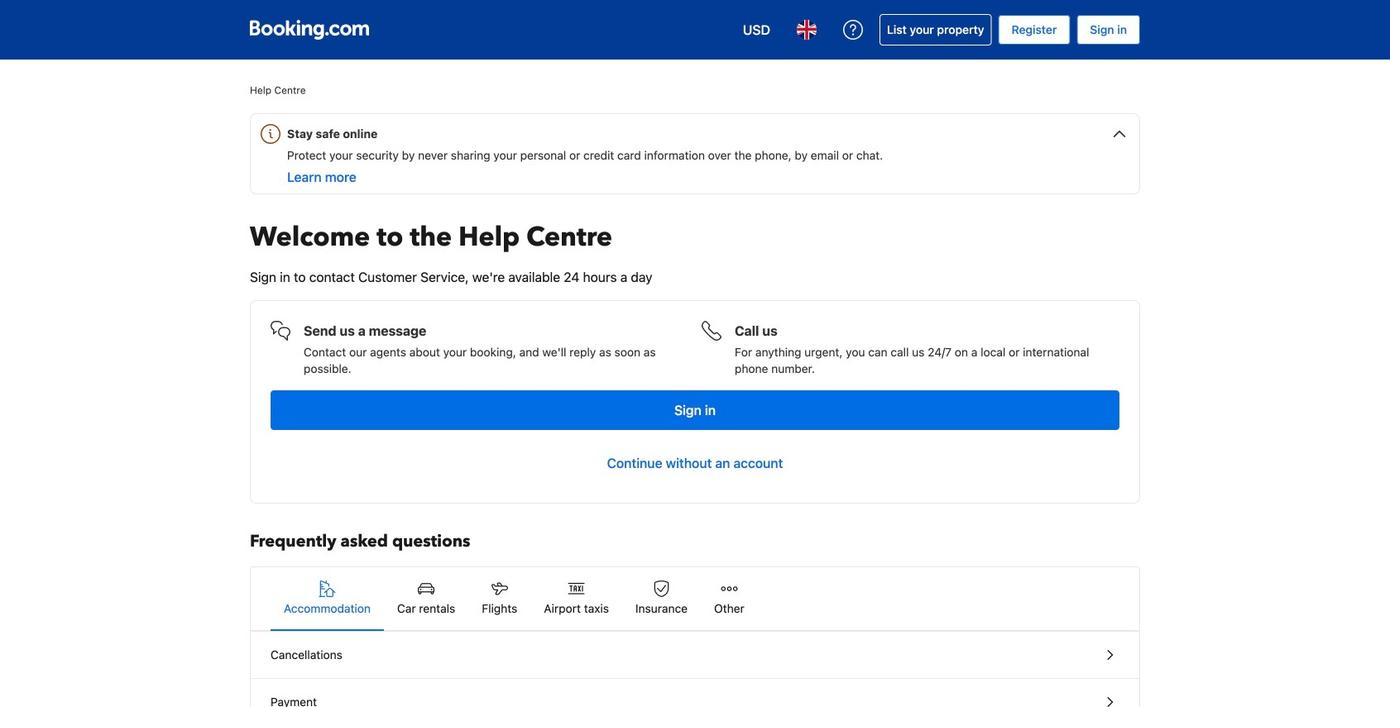 Task type: vqa. For each thing, say whether or not it's contained in the screenshot.
cancel
no



Task type: describe. For each thing, give the bounding box(es) containing it.
booking.com online hotel reservations image
[[250, 20, 369, 40]]



Task type: locate. For each thing, give the bounding box(es) containing it.
tab list
[[251, 568, 1139, 632]]

travel alert element
[[250, 113, 1140, 194]]



